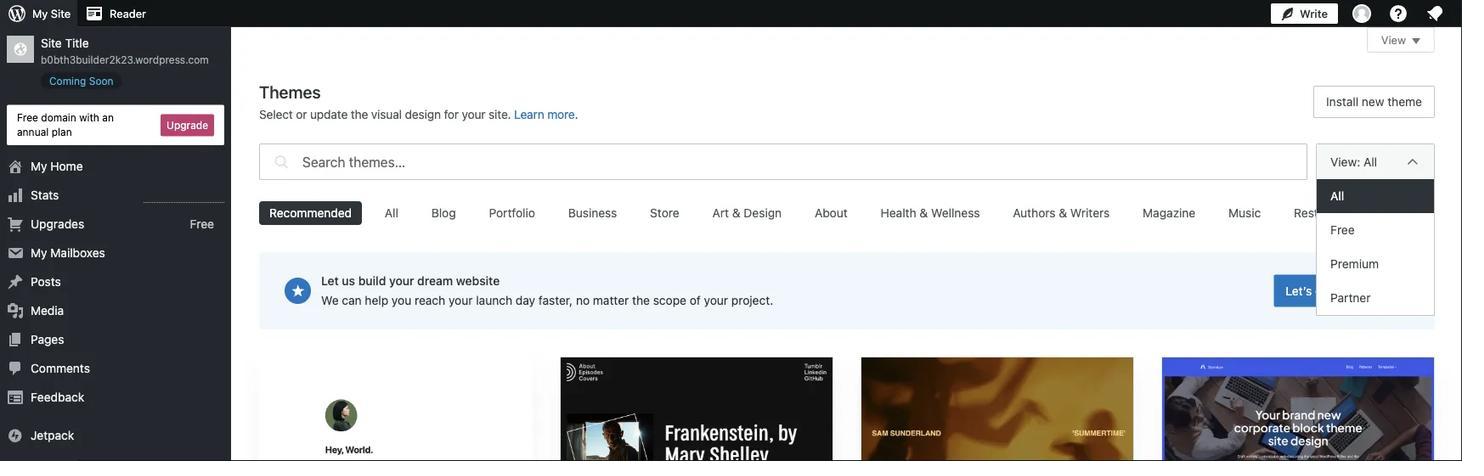 Task type: describe. For each thing, give the bounding box(es) containing it.
art & design
[[712, 206, 782, 220]]

learn more
[[514, 107, 575, 121]]

reader
[[110, 7, 146, 20]]

of
[[690, 294, 701, 308]]

write link
[[1271, 0, 1338, 27]]

view button
[[1367, 27, 1435, 53]]

feedback link
[[0, 383, 231, 412]]

view: all
[[1331, 155, 1377, 169]]

home
[[50, 159, 83, 173]]

stats
[[31, 188, 59, 202]]

upgrades
[[31, 217, 84, 231]]

sunderland is a simple theme that supports full-site editing. it comes with a set of minimal templates and design settings that can be manipulated through global styles. use it to build something beautiful. image
[[861, 358, 1133, 461]]

reach
[[415, 294, 445, 308]]

art
[[712, 206, 729, 220]]

premium link
[[1317, 247, 1434, 281]]

your up you
[[389, 274, 414, 288]]

website
[[456, 274, 500, 288]]

all button
[[375, 201, 409, 225]]

my site
[[32, 7, 71, 20]]

art & design button
[[702, 201, 792, 225]]

faster,
[[538, 294, 573, 308]]

pages link
[[0, 325, 231, 354]]

themes select or update the visual design for your site. learn more .
[[259, 82, 578, 121]]

site inside 'site title b0bth3builder2k23.wordpress.com'
[[41, 36, 62, 50]]

install
[[1326, 95, 1359, 109]]

site.
[[489, 107, 511, 121]]

domain
[[41, 112, 76, 124]]

or
[[296, 107, 307, 121]]

the inside themes select or update the visual design for your site. learn more .
[[351, 107, 368, 121]]

business
[[568, 206, 617, 220]]

can
[[342, 294, 362, 308]]

Search search field
[[302, 144, 1307, 179]]

view:
[[1331, 155, 1360, 169]]

learn more link
[[514, 107, 575, 121]]

my home link
[[0, 152, 231, 181]]

manage your notifications image
[[1425, 3, 1445, 24]]

view: all list box
[[1316, 179, 1435, 316]]

upgrade button
[[161, 114, 214, 136]]

blog
[[431, 206, 456, 220]]

view
[[1381, 34, 1406, 46]]

1 horizontal spatial free
[[190, 217, 214, 231]]

all for all button
[[385, 206, 398, 220]]

all link
[[1317, 179, 1434, 213]]

partner link
[[1317, 281, 1434, 315]]

install new theme
[[1326, 95, 1422, 109]]

write
[[1300, 7, 1328, 20]]

jetpack
[[31, 429, 74, 443]]

restaurant button
[[1284, 201, 1364, 225]]

recommended
[[269, 206, 352, 220]]

my mailboxes link
[[0, 239, 231, 268]]

& for design
[[732, 206, 741, 220]]

authors & writers
[[1013, 206, 1110, 220]]

business button
[[558, 201, 627, 225]]

new
[[1362, 95, 1384, 109]]

themes
[[259, 82, 321, 102]]

store
[[650, 206, 679, 220]]

blog button
[[421, 201, 466, 225]]

wellness
[[931, 206, 980, 220]]

free inside free domain with an annual plan
[[17, 112, 38, 124]]

recommended button
[[259, 201, 362, 225]]

your inside themes select or update the visual design for your site. learn more .
[[462, 107, 486, 121]]

portfolio button
[[479, 201, 545, 225]]

startace is your ultimate business theme design. it is pretty valuable in assisting users in building their corporate websites, being established companies, or budding startups. image
[[1162, 358, 1434, 461]]

build
[[358, 274, 386, 288]]

let
[[321, 274, 339, 288]]

closed image
[[1412, 38, 1421, 44]]

for
[[444, 107, 459, 121]]



Task type: vqa. For each thing, say whether or not it's contained in the screenshot.
COMMENTS link
yes



Task type: locate. For each thing, give the bounding box(es) containing it.
0 vertical spatial all
[[1364, 155, 1377, 169]]

0 vertical spatial site
[[51, 7, 71, 20]]

0 horizontal spatial free
[[17, 112, 38, 124]]

2 vertical spatial my
[[31, 246, 47, 260]]

free up annual plan
[[17, 112, 38, 124]]

hey is a simple personal blog theme. image
[[259, 357, 533, 461]]

free inside 'view: all' list box
[[1331, 223, 1355, 237]]

0 vertical spatial my
[[32, 7, 48, 20]]

0 horizontal spatial the
[[351, 107, 368, 121]]

& right 'art'
[[732, 206, 741, 220]]

0 horizontal spatial all
[[385, 206, 398, 220]]

the left visual
[[351, 107, 368, 121]]

partner
[[1331, 291, 1371, 305]]

with
[[79, 112, 99, 124]]

free link
[[1317, 213, 1434, 247]]

mailboxes
[[50, 246, 105, 260]]

2 vertical spatial all
[[385, 206, 398, 220]]

my up posts
[[31, 246, 47, 260]]

open search image
[[270, 139, 292, 184]]

jetpack link
[[0, 421, 231, 450]]

writers
[[1070, 206, 1110, 220]]

my left reader "link"
[[32, 7, 48, 20]]

authors
[[1013, 206, 1056, 220]]

your right of
[[704, 294, 728, 308]]

& inside art & design 'button'
[[732, 206, 741, 220]]

let's get started link
[[1274, 275, 1387, 307]]

my inside my home link
[[31, 159, 47, 173]]

all inside list box
[[1331, 189, 1344, 203]]

update
[[310, 107, 348, 121]]

coming
[[49, 75, 86, 87]]

an
[[102, 112, 114, 124]]

annual plan
[[17, 126, 72, 138]]

& inside authors & writers "button"
[[1059, 206, 1067, 220]]

2 horizontal spatial &
[[1059, 206, 1067, 220]]

comments link
[[0, 354, 231, 383]]

my inside my site link
[[32, 7, 48, 20]]

free domain with an annual plan
[[17, 112, 114, 138]]

premium
[[1331, 257, 1379, 271]]

my site link
[[0, 0, 77, 27]]

site title b0bth3builder2k23.wordpress.com
[[41, 36, 209, 66]]

your
[[462, 107, 486, 121], [389, 274, 414, 288], [449, 294, 473, 308], [704, 294, 728, 308]]

pages
[[31, 333, 64, 347]]

design
[[744, 206, 782, 220]]

no
[[576, 294, 590, 308]]

site left title
[[41, 36, 62, 50]]

& for writers
[[1059, 206, 1067, 220]]

install new theme link
[[1314, 86, 1435, 118]]

all right view: at top right
[[1364, 155, 1377, 169]]

None search field
[[259, 139, 1308, 184]]

coming soon
[[49, 75, 114, 87]]

site up title
[[51, 7, 71, 20]]

about
[[815, 206, 848, 220]]

& for wellness
[[920, 206, 928, 220]]

reader link
[[77, 0, 153, 27]]

health & wellness button
[[870, 201, 990, 225]]

launch
[[476, 294, 512, 308]]

design
[[405, 107, 441, 121]]

sometimes your podcast episode cover arts deserve more attention than regular thumbnails offer. if you think so, then podcasty is the theme design for your podcast site. image
[[561, 358, 833, 461]]

posts link
[[0, 268, 231, 297]]

about button
[[805, 201, 858, 225]]

free down highest hourly views 0 image
[[190, 217, 214, 231]]

& right health
[[920, 206, 928, 220]]

health & wellness
[[881, 206, 980, 220]]

my left home
[[31, 159, 47, 173]]

music button
[[1218, 201, 1271, 225]]

my profile image
[[1353, 4, 1371, 23]]

the
[[351, 107, 368, 121], [632, 294, 650, 308]]

dream
[[417, 274, 453, 288]]

we
[[321, 294, 339, 308]]

all left blog
[[385, 206, 398, 220]]

let us build your dream website we can help you reach your launch day faster, no matter the scope of your project.
[[321, 274, 773, 308]]

soon
[[89, 75, 114, 87]]

scope
[[653, 294, 686, 308]]

1 vertical spatial the
[[632, 294, 650, 308]]

posts
[[31, 275, 61, 289]]

portfolio
[[489, 206, 535, 220]]

my for my site
[[32, 7, 48, 20]]

all for all link on the right
[[1331, 189, 1344, 203]]

2 horizontal spatial all
[[1364, 155, 1377, 169]]

the left scope
[[632, 294, 650, 308]]

get started
[[1315, 284, 1375, 298]]

1 vertical spatial my
[[31, 159, 47, 173]]

2 horizontal spatial free
[[1331, 223, 1355, 237]]

my for my mailboxes
[[31, 246, 47, 260]]

health
[[881, 206, 916, 220]]

title
[[65, 36, 89, 50]]

upgrade
[[167, 119, 208, 131]]

my mailboxes
[[31, 246, 105, 260]]

.
[[575, 107, 578, 121]]

restaurant
[[1294, 206, 1353, 220]]

& left writers
[[1059, 206, 1067, 220]]

let's get started
[[1286, 284, 1375, 298]]

my home
[[31, 159, 83, 173]]

day
[[516, 294, 535, 308]]

magazine
[[1143, 206, 1196, 220]]

1 horizontal spatial all
[[1331, 189, 1344, 203]]

the inside let us build your dream website we can help you reach your launch day faster, no matter the scope of your project.
[[632, 294, 650, 308]]

matter
[[593, 294, 629, 308]]

help image
[[1388, 3, 1409, 24]]

my for my home
[[31, 159, 47, 173]]

theme
[[1388, 95, 1422, 109]]

free
[[17, 112, 38, 124], [190, 217, 214, 231], [1331, 223, 1355, 237]]

all up the restaurant
[[1331, 189, 1344, 203]]

1 & from the left
[[732, 206, 741, 220]]

select
[[259, 107, 293, 121]]

you
[[392, 294, 411, 308]]

img image
[[7, 427, 24, 444]]

feedback
[[31, 390, 84, 404]]

let's
[[1286, 284, 1312, 298]]

store button
[[640, 201, 690, 225]]

b0bth3builder2k23.wordpress.com
[[41, 54, 209, 66]]

media
[[31, 304, 64, 318]]

1 horizontal spatial the
[[632, 294, 650, 308]]

1 vertical spatial all
[[1331, 189, 1344, 203]]

0 horizontal spatial &
[[732, 206, 741, 220]]

free down the restaurant
[[1331, 223, 1355, 237]]

us
[[342, 274, 355, 288]]

my
[[32, 7, 48, 20], [31, 159, 47, 173], [31, 246, 47, 260]]

site inside my site link
[[51, 7, 71, 20]]

music
[[1229, 206, 1261, 220]]

visual
[[371, 107, 402, 121]]

& inside health & wellness button
[[920, 206, 928, 220]]

your right for
[[462, 107, 486, 121]]

2 & from the left
[[920, 206, 928, 220]]

1 vertical spatial site
[[41, 36, 62, 50]]

authors & writers button
[[1003, 201, 1120, 225]]

highest hourly views 0 image
[[144, 192, 224, 203]]

media link
[[0, 297, 231, 325]]

1 horizontal spatial &
[[920, 206, 928, 220]]

3 & from the left
[[1059, 206, 1067, 220]]

project.
[[731, 294, 773, 308]]

0 vertical spatial the
[[351, 107, 368, 121]]

your down website
[[449, 294, 473, 308]]

all inside button
[[385, 206, 398, 220]]



